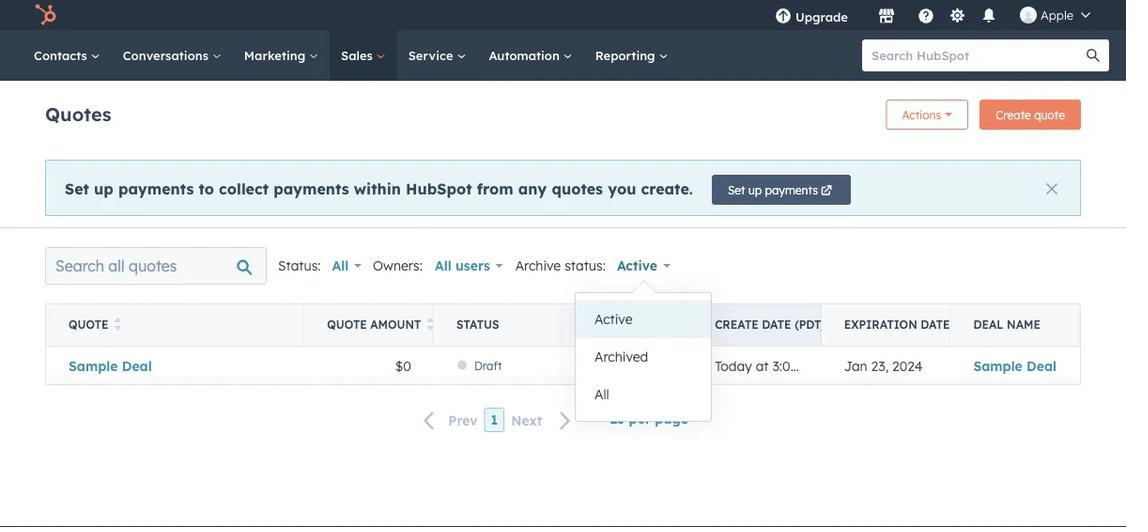 Task type: describe. For each thing, give the bounding box(es) containing it.
prev
[[448, 412, 478, 428]]

3:04
[[773, 357, 799, 374]]

1 sample from the left
[[69, 357, 118, 374]]

all users
[[435, 257, 490, 274]]

set up payments
[[728, 183, 818, 197]]

1
[[491, 412, 498, 428]]

create date (pdt)
[[715, 318, 826, 332]]

set for set up payments to collect payments within hubspot from any quotes you create.
[[65, 179, 89, 198]]

payments for set up payments
[[765, 183, 818, 197]]

next
[[511, 412, 542, 428]]

press to sort. image for quote
[[114, 318, 121, 331]]

active button
[[617, 253, 671, 279]]

set up payments to collect payments within hubspot from any quotes you create.
[[65, 179, 693, 198]]

archived
[[595, 349, 649, 365]]

2 sample deal from the left
[[974, 357, 1057, 374]]

notifications button
[[973, 0, 1005, 30]]

all inside button
[[595, 386, 609, 403]]

1 button
[[484, 408, 505, 432]]

marketing link
[[233, 30, 330, 81]]

0 horizontal spatial actions
[[336, 371, 375, 385]]

quotes
[[45, 102, 111, 125]]

(pdt)
[[795, 318, 826, 332]]

2 sample from the left
[[974, 357, 1023, 374]]

date
[[762, 318, 792, 332]]

all users button
[[423, 247, 504, 285]]

set up payments link
[[712, 175, 851, 205]]

from
[[477, 179, 514, 198]]

apple button
[[1009, 0, 1102, 30]]

press to sort. element for quote owner
[[679, 318, 686, 333]]

jan 23, 2024
[[844, 357, 923, 374]]

menu containing apple
[[762, 0, 1104, 30]]

press to sort. image for quote amount
[[427, 318, 434, 331]]

hubspot
[[406, 179, 472, 198]]

press to sort. image
[[679, 318, 686, 331]]

unassigned
[[620, 357, 693, 374]]

quote for quote
[[69, 318, 108, 332]]

23,
[[871, 357, 889, 374]]

expiration date
[[844, 318, 950, 332]]

quote
[[1035, 108, 1065, 122]]

press to sort. element for quote
[[114, 318, 121, 333]]

expiration
[[844, 318, 918, 332]]

sales
[[341, 47, 376, 63]]

contacts
[[34, 47, 91, 63]]

prev button
[[413, 408, 484, 433]]

quotes banner
[[45, 94, 1081, 130]]

actions inside "quotes" 'banner'
[[902, 108, 942, 122]]

marketplaces image
[[878, 8, 895, 25]]

hubspot link
[[23, 4, 70, 26]]

active button
[[576, 301, 711, 338]]

search image
[[1087, 49, 1100, 62]]

owner
[[629, 318, 673, 332]]

deal name column header
[[951, 304, 1080, 346]]

pm
[[803, 357, 822, 374]]

create quote
[[996, 108, 1065, 122]]

sample deal button
[[69, 357, 256, 374]]

help image
[[918, 8, 935, 25]]

status:
[[565, 257, 606, 274]]

owners:
[[373, 257, 423, 274]]

notifications image
[[981, 8, 998, 25]]

archived button
[[576, 338, 711, 376]]

quote for quote owner
[[586, 318, 626, 332]]

next button
[[505, 408, 583, 433]]

bob builder image
[[1020, 7, 1037, 23]]

conversations link
[[112, 30, 233, 81]]

25 per page button
[[598, 400, 714, 438]]

$0
[[395, 357, 411, 374]]

create for create date (pdt)
[[715, 318, 759, 332]]

1 horizontal spatial payments
[[274, 179, 349, 198]]

hubspot image
[[34, 4, 56, 26]]

any
[[518, 179, 547, 198]]

set for set up payments
[[728, 183, 745, 197]]

0 horizontal spatial actions button
[[324, 365, 398, 390]]

service link
[[397, 30, 478, 81]]

marketplaces button
[[867, 0, 907, 30]]

Search HubSpot search field
[[862, 39, 1093, 71]]

active inside button
[[595, 311, 633, 327]]

within
[[354, 179, 401, 198]]



Task type: vqa. For each thing, say whether or not it's contained in the screenshot.
Interactive chart image at the left of page
no



Task type: locate. For each thing, give the bounding box(es) containing it.
press to sort. image
[[114, 318, 121, 331], [427, 318, 434, 331]]

name
[[1007, 318, 1041, 332]]

help button
[[910, 0, 942, 30]]

1 vertical spatial actions button
[[324, 365, 398, 390]]

menu item
[[862, 0, 865, 30]]

actions button down quote amount at the left bottom
[[324, 365, 398, 390]]

0 vertical spatial active
[[617, 257, 658, 274]]

2 horizontal spatial press to sort. element
[[679, 318, 686, 333]]

1 press to sort. image from the left
[[114, 318, 121, 331]]

25
[[610, 411, 625, 427]]

2 press to sort. element from the left
[[427, 318, 434, 333]]

settings image
[[949, 8, 966, 25]]

amount
[[370, 318, 421, 332]]

0 vertical spatial create
[[996, 108, 1031, 122]]

1 horizontal spatial set
[[728, 183, 745, 197]]

up for set up payments
[[749, 183, 762, 197]]

1 horizontal spatial press to sort. image
[[427, 318, 434, 331]]

create.
[[641, 179, 693, 198]]

sample
[[69, 357, 118, 374], [974, 357, 1023, 374]]

1 press to sort. element from the left
[[114, 318, 121, 333]]

quote up archived
[[586, 318, 626, 332]]

set up payments to collect payments within hubspot from any quotes you create. alert
[[45, 160, 1081, 216]]

sales link
[[330, 30, 397, 81]]

status
[[456, 318, 499, 332]]

actions
[[902, 108, 942, 122], [336, 371, 375, 385]]

0 horizontal spatial quote
[[69, 318, 108, 332]]

users
[[456, 257, 490, 274]]

2 horizontal spatial deal
[[1027, 357, 1057, 374]]

draft
[[474, 358, 502, 373]]

press to sort. element up sample deal button
[[114, 318, 121, 333]]

active
[[617, 257, 658, 274], [595, 311, 633, 327]]

0 horizontal spatial sample
[[69, 357, 118, 374]]

status:
[[278, 257, 321, 274]]

2 quote from the left
[[327, 318, 367, 332]]

1 quote from the left
[[69, 318, 108, 332]]

active right status:
[[617, 257, 658, 274]]

0 horizontal spatial press to sort. element
[[114, 318, 121, 333]]

up inside set up payments link
[[749, 183, 762, 197]]

0 vertical spatial actions button
[[886, 100, 969, 130]]

settings link
[[946, 5, 970, 25]]

0 horizontal spatial payments
[[118, 179, 194, 198]]

jan
[[844, 357, 868, 374]]

1 vertical spatial active
[[595, 311, 633, 327]]

press to sort. element right "owner"
[[679, 318, 686, 333]]

upgrade
[[796, 9, 848, 24]]

active inside popup button
[[617, 257, 658, 274]]

quote up sample deal button
[[69, 318, 108, 332]]

2 press to sort. image from the left
[[427, 318, 434, 331]]

1 horizontal spatial sample deal
[[974, 357, 1057, 374]]

1 horizontal spatial create
[[996, 108, 1031, 122]]

actions button down search hubspot search field
[[886, 100, 969, 130]]

0 horizontal spatial deal
[[122, 357, 152, 374]]

create for create quote
[[996, 108, 1031, 122]]

1 horizontal spatial up
[[749, 183, 762, 197]]

per
[[629, 411, 651, 427]]

2 horizontal spatial all
[[595, 386, 609, 403]]

0 horizontal spatial all
[[332, 257, 349, 274]]

all inside popup button
[[332, 257, 349, 274]]

create inside button
[[996, 108, 1031, 122]]

menu
[[762, 0, 1104, 30]]

25 per page
[[610, 411, 689, 427]]

0 horizontal spatial sample deal
[[69, 357, 152, 374]]

3 press to sort. element from the left
[[679, 318, 686, 333]]

all button
[[332, 253, 362, 279]]

quotes
[[552, 179, 603, 198]]

create
[[996, 108, 1031, 122], [715, 318, 759, 332]]

marketing
[[244, 47, 309, 63]]

2 horizontal spatial payments
[[765, 183, 818, 197]]

pagination navigation
[[413, 408, 583, 433]]

1 horizontal spatial quote
[[327, 318, 367, 332]]

0 horizontal spatial create
[[715, 318, 759, 332]]

reporting link
[[584, 30, 680, 81]]

up right 'create.'
[[749, 183, 762, 197]]

1 horizontal spatial press to sort. element
[[427, 318, 434, 333]]

all right status:
[[332, 257, 349, 274]]

upgrade image
[[775, 8, 792, 25]]

1 vertical spatial actions
[[336, 371, 375, 385]]

up down quotes
[[94, 179, 114, 198]]

all down archived
[[595, 386, 609, 403]]

press to sort. element
[[114, 318, 121, 333], [427, 318, 434, 333], [679, 318, 686, 333]]

today at 3:04 pm
[[715, 357, 822, 374]]

all left users
[[435, 257, 452, 274]]

archive
[[515, 257, 561, 274]]

set right 'create.'
[[728, 183, 745, 197]]

status column header
[[434, 304, 563, 346]]

1 horizontal spatial all
[[435, 257, 452, 274]]

apple
[[1041, 7, 1074, 23]]

deal inside column header
[[974, 318, 1004, 332]]

today
[[715, 357, 752, 374]]

1 sample deal from the left
[[69, 357, 152, 374]]

actions button inside "quotes" 'banner'
[[886, 100, 969, 130]]

up
[[94, 179, 114, 198], [749, 183, 762, 197]]

date
[[921, 318, 950, 332]]

press to sort. element for quote amount
[[427, 318, 434, 333]]

set
[[65, 179, 89, 198], [728, 183, 745, 197]]

all
[[332, 257, 349, 274], [435, 257, 452, 274], [595, 386, 609, 403]]

sample deal link
[[974, 357, 1058, 374]]

list box
[[576, 293, 711, 421]]

1 horizontal spatial sample
[[974, 357, 1023, 374]]

automation
[[489, 47, 563, 63]]

quote amount
[[327, 318, 421, 332]]

1 horizontal spatial actions button
[[886, 100, 969, 130]]

sample deal
[[69, 357, 152, 374], [974, 357, 1057, 374]]

archive status:
[[515, 257, 606, 274]]

actions left $0
[[336, 371, 375, 385]]

1 vertical spatial create
[[715, 318, 759, 332]]

at
[[756, 357, 769, 374]]

up for set up payments to collect payments within hubspot from any quotes you create.
[[94, 179, 114, 198]]

press to sort. image up sample deal button
[[114, 318, 121, 331]]

press to sort. element right amount
[[427, 318, 434, 333]]

2 horizontal spatial quote
[[586, 318, 626, 332]]

automation link
[[478, 30, 584, 81]]

create left date
[[715, 318, 759, 332]]

payments
[[118, 179, 194, 198], [274, 179, 349, 198], [765, 183, 818, 197]]

close image
[[1047, 183, 1058, 194]]

0 horizontal spatial up
[[94, 179, 114, 198]]

actions button
[[886, 100, 969, 130], [324, 365, 398, 390]]

3 quote from the left
[[586, 318, 626, 332]]

1 horizontal spatial actions
[[902, 108, 942, 122]]

press to sort. image right amount
[[427, 318, 434, 331]]

list box containing active
[[576, 293, 711, 421]]

page
[[655, 411, 689, 427]]

set down quotes
[[65, 179, 89, 198]]

0 horizontal spatial set
[[65, 179, 89, 198]]

page section element
[[0, 81, 1126, 227]]

to
[[199, 179, 214, 198]]

quote
[[69, 318, 108, 332], [327, 318, 367, 332], [586, 318, 626, 332]]

0 vertical spatial actions
[[902, 108, 942, 122]]

conversations
[[123, 47, 212, 63]]

create left quote
[[996, 108, 1031, 122]]

you
[[608, 179, 636, 198]]

quote for quote amount
[[327, 318, 367, 332]]

quote owner
[[586, 318, 673, 332]]

payments for set up payments to collect payments within hubspot from any quotes you create.
[[118, 179, 194, 198]]

reporting
[[595, 47, 659, 63]]

contacts link
[[23, 30, 112, 81]]

active up archived
[[595, 311, 633, 327]]

all inside popup button
[[435, 257, 452, 274]]

1 horizontal spatial deal
[[974, 318, 1004, 332]]

create quote button
[[980, 100, 1081, 130]]

collect
[[219, 179, 269, 198]]

actions down search hubspot search field
[[902, 108, 942, 122]]

quote left amount
[[327, 318, 367, 332]]

search button
[[1078, 39, 1110, 71]]

all button
[[576, 376, 711, 413]]

2024
[[893, 357, 923, 374]]

deal name
[[974, 318, 1041, 332]]

0 horizontal spatial press to sort. image
[[114, 318, 121, 331]]

Search search field
[[45, 247, 267, 285]]

service
[[408, 47, 457, 63]]



